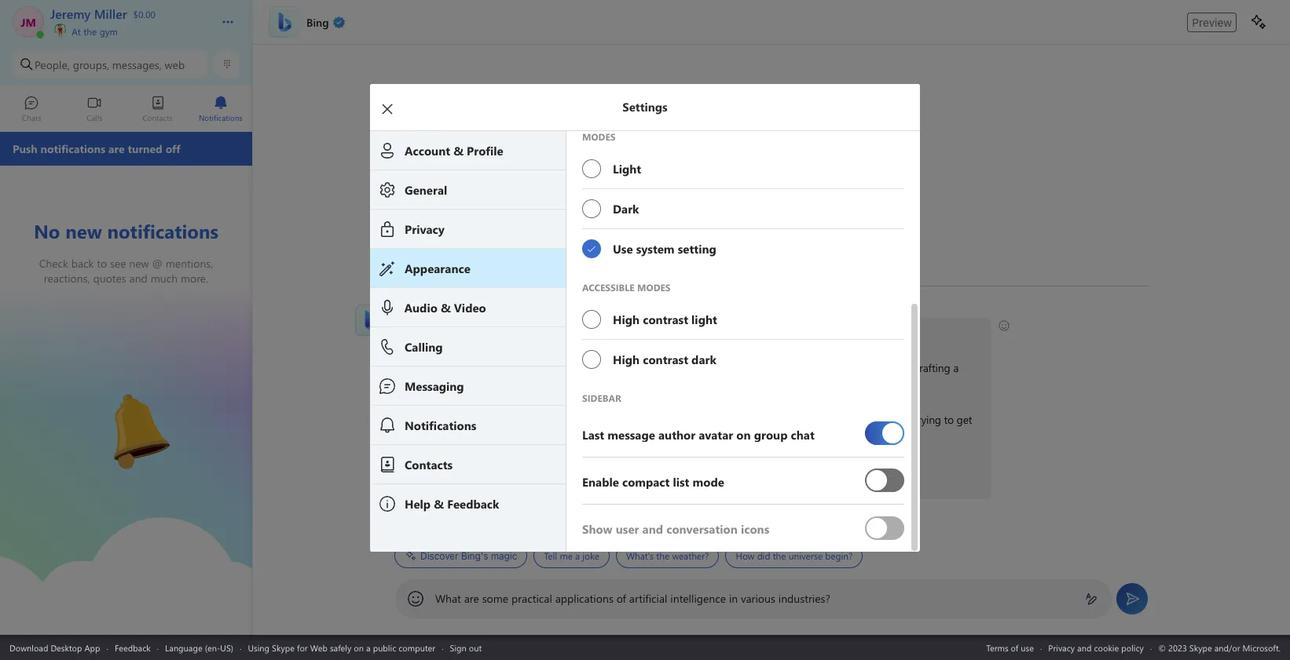 Task type: describe. For each thing, give the bounding box(es) containing it.
web
[[310, 642, 328, 654]]

artificial
[[629, 592, 668, 607]]

me inside button
[[560, 550, 573, 563]]

(en-
[[205, 642, 220, 654]]

1 horizontal spatial type
[[519, 464, 540, 479]]

to left give
[[669, 464, 679, 479]]

at
[[72, 25, 81, 38]]

on
[[354, 642, 364, 654]]

an
[[420, 413, 432, 427]]

1 get from the left
[[803, 413, 818, 427]]

industries?
[[779, 592, 830, 607]]

download desktop app link
[[9, 642, 100, 654]]

mention
[[620, 378, 660, 393]]

0 vertical spatial type
[[460, 361, 481, 376]]

what's the weather?
[[626, 550, 709, 563]]

so
[[488, 413, 499, 427]]

me,
[[857, 413, 874, 427]]

over,
[[495, 464, 517, 479]]

2 horizontal spatial you
[[623, 464, 641, 479]]

what
[[435, 592, 461, 607]]

bing's
[[461, 550, 488, 562]]

tell me a joke button
[[534, 544, 610, 569]]

today?
[[576, 326, 607, 341]]

at the gym
[[69, 25, 118, 38]]

language
[[165, 642, 202, 654]]

learning.
[[538, 413, 578, 427]]

hey,
[[403, 326, 423, 341]]

you inside ask me any type of question, like finding vegan restaurants in cambridge, itinerary for your trip to europe or drafting a story for curious kids. in groups, remember to mention me with @bing. i'm an ai preview, so i'm still learning. sometimes i might say something weird. don't get mad at me, i'm just trying to get better! if you want to start over, type
[[412, 464, 429, 479]]

people, groups, messages, web button
[[13, 50, 208, 79]]

remember
[[556, 378, 605, 393]]

tell me a joke
[[544, 550, 599, 563]]

if
[[403, 464, 409, 479]]

sign out
[[450, 642, 482, 654]]

various
[[741, 592, 776, 607]]

0 vertical spatial for
[[793, 361, 806, 376]]

High contrast light checkbox
[[581, 300, 904, 339]]

with
[[680, 378, 700, 393]]

skype
[[272, 642, 295, 654]]

in
[[506, 378, 515, 393]]

ask
[[403, 361, 420, 376]]

europe
[[864, 361, 897, 376]]

at the gym button
[[50, 22, 206, 38]]

1 horizontal spatial for
[[430, 378, 443, 393]]

gym
[[100, 25, 118, 38]]

using skype for web safely on a public computer link
[[248, 642, 435, 654]]

at
[[845, 413, 854, 427]]

like
[[542, 361, 557, 376]]

bing, 9:24 am
[[394, 304, 452, 317]]

sign
[[450, 642, 467, 654]]

using skype for web safely on a public computer
[[248, 642, 435, 654]]

sign out link
[[450, 642, 482, 654]]

mad
[[821, 413, 842, 427]]

what's
[[626, 550, 654, 563]]

ask me any type of question, like finding vegan restaurants in cambridge, itinerary for your trip to europe or drafting a story for curious kids. in groups, remember to mention me with @bing. i'm an ai preview, so i'm still learning. sometimes i might say something weird. don't get mad at me, i'm just trying to get better! if you want to start over, type
[[403, 361, 975, 479]]

want inside ask me any type of question, like finding vegan restaurants in cambridge, itinerary for your trip to europe or drafting a story for curious kids. in groups, remember to mention me with @bing. i'm an ai preview, so i'm still learning. sometimes i might say something weird. don't get mad at me, i'm just trying to get better! if you want to start over, type
[[432, 464, 455, 479]]

3 i'm from the left
[[877, 413, 891, 427]]

preview
[[1192, 15, 1232, 29]]

did
[[757, 550, 770, 563]]

intelligence
[[671, 592, 726, 607]]

(smileeyes)
[[612, 325, 663, 340]]

people, groups, messages, web
[[35, 57, 185, 72]]

how did the universe begin? button
[[726, 544, 863, 569]]

what are some practical applications of artificial intelligence in various industries?
[[435, 592, 830, 607]]

groups, inside ask me any type of question, like finding vegan restaurants in cambridge, itinerary for your trip to europe or drafting a story for curious kids. in groups, remember to mention me with @bing. i'm an ai preview, so i'm still learning. sometimes i might say something weird. don't get mad at me, i'm just trying to get better! if you want to start over, type
[[518, 378, 553, 393]]

us)
[[220, 642, 233, 654]]

feedback
[[115, 642, 151, 654]]

weather?
[[672, 550, 709, 563]]

something
[[691, 413, 741, 427]]

people,
[[35, 57, 70, 72]]

me left with
[[663, 378, 678, 393]]

a right report
[[822, 464, 827, 479]]

might
[[642, 413, 670, 427]]

Type a message text field
[[435, 592, 1073, 607]]

am
[[438, 304, 452, 317]]

trip
[[833, 361, 849, 376]]

Dark checkbox
[[581, 189, 904, 228]]

better!
[[403, 430, 434, 445]]

of inside ask me any type of question, like finding vegan restaurants in cambridge, itinerary for your trip to europe or drafting a story for curious kids. in groups, remember to mention me with @bing. i'm an ai preview, so i'm still learning. sometimes i might say something weird. don't get mad at me, i'm just trying to get better! if you want to start over, type
[[484, 361, 493, 376]]

9:24
[[418, 304, 435, 317]]

Show user and conversation icons checkbox
[[865, 510, 904, 547]]

curious
[[446, 378, 480, 393]]

finding
[[560, 361, 593, 376]]

cambridge,
[[694, 361, 748, 376]]

any
[[440, 361, 457, 376]]

or
[[900, 361, 910, 376]]

desktop
[[51, 642, 82, 654]]

wednesday, november 8, 2023 heading
[[394, 268, 1149, 296]]

computer
[[399, 642, 435, 654]]

in inside ask me any type of question, like finding vegan restaurants in cambridge, itinerary for your trip to europe or drafting a story for curious kids. in groups, remember to mention me with @bing. i'm an ai preview, so i'm still learning. sometimes i might say something weird. don't get mad at me, i'm just trying to get better! if you want to start over, type
[[682, 361, 691, 376]]

i inside ask me any type of question, like finding vegan restaurants in cambridge, itinerary for your trip to europe or drafting a story for curious kids. in groups, remember to mention me with @bing. i'm an ai preview, so i'm still learning. sometimes i might say something weird. don't get mad at me, i'm just trying to get better! if you want to start over, type
[[636, 413, 639, 427]]

applications
[[555, 592, 614, 607]]

the for at
[[83, 25, 97, 38]]

1 i'm from the left
[[403, 413, 418, 427]]

0 vertical spatial how
[[483, 326, 505, 341]]

joke
[[582, 550, 599, 563]]

concern.
[[830, 464, 870, 479]]

web
[[165, 57, 185, 72]]

if
[[615, 464, 621, 479]]



Task type: vqa. For each thing, say whether or not it's contained in the screenshot.
line
no



Task type: locate. For each thing, give the bounding box(es) containing it.
just left report
[[770, 464, 787, 479]]

newtopic
[[543, 464, 587, 479]]

of left artificial
[[617, 592, 626, 607]]

safely
[[330, 642, 352, 654]]

want left 'start'
[[432, 464, 455, 479]]

me left any at the bottom
[[423, 361, 438, 376]]

me right give
[[704, 464, 719, 479]]

for left your
[[793, 361, 806, 376]]

2 i'm from the left
[[502, 413, 517, 427]]

0 vertical spatial just
[[894, 413, 911, 427]]

me
[[423, 361, 438, 376], [663, 378, 678, 393], [704, 464, 719, 479], [560, 550, 573, 563]]

universe
[[789, 550, 823, 563]]

kids.
[[483, 378, 503, 393]]

i'm left an
[[403, 413, 418, 427]]

0 horizontal spatial just
[[770, 464, 787, 479]]

0 horizontal spatial of
[[484, 361, 493, 376]]

0 horizontal spatial the
[[83, 25, 97, 38]]

out
[[469, 642, 482, 654]]

1 horizontal spatial the
[[656, 550, 670, 563]]

a
[[953, 361, 959, 376], [822, 464, 827, 479], [575, 550, 580, 563], [366, 642, 371, 654]]

use
[[1021, 642, 1034, 654]]

1 horizontal spatial how
[[736, 550, 755, 563]]

to
[[852, 361, 861, 376], [608, 378, 618, 393], [944, 413, 954, 427], [458, 464, 468, 479], [669, 464, 679, 479]]

just inside ask me any type of question, like finding vegan restaurants in cambridge, itinerary for your trip to europe or drafting a story for curious kids. in groups, remember to mention me with @bing. i'm an ai preview, so i'm still learning. sometimes i might say something weird. don't get mad at me, i'm just trying to get better! if you want to start over, type
[[894, 413, 911, 427]]

1 horizontal spatial want
[[644, 464, 667, 479]]

just left trying
[[894, 413, 911, 427]]

report
[[790, 464, 819, 479]]

for right story
[[430, 378, 443, 393]]

messages,
[[112, 57, 162, 72]]

a right 'on'
[[366, 642, 371, 654]]

me right tell
[[560, 550, 573, 563]]

tell
[[544, 550, 557, 563]]

to right trip
[[852, 361, 861, 376]]

0 horizontal spatial for
[[297, 642, 308, 654]]

bing
[[455, 326, 477, 341]]

is
[[446, 326, 453, 341]]

in up with
[[682, 361, 691, 376]]

terms
[[986, 642, 1009, 654]]

of up kids.
[[484, 361, 493, 376]]

feedback,
[[722, 464, 767, 479]]

just
[[894, 413, 911, 427], [770, 464, 787, 479]]

still
[[519, 413, 535, 427]]

i'm right 'so'
[[502, 413, 517, 427]]

1 vertical spatial i
[[636, 413, 639, 427]]

practical
[[512, 592, 552, 607]]

want left give
[[644, 464, 667, 479]]

how did the universe begin?
[[736, 550, 853, 563]]

policy
[[1122, 642, 1144, 654]]

the for what's
[[656, 550, 670, 563]]

of
[[484, 361, 493, 376], [617, 592, 626, 607], [1011, 642, 1019, 654]]

0 vertical spatial i
[[527, 326, 530, 341]]

public
[[373, 642, 396, 654]]

1 horizontal spatial get
[[957, 413, 972, 427]]

cookie
[[1094, 642, 1119, 654]]

bell
[[79, 388, 99, 405]]

to right trying
[[944, 413, 954, 427]]

of left use
[[1011, 642, 1019, 654]]

the right the at
[[83, 25, 97, 38]]

1 horizontal spatial just
[[894, 413, 911, 427]]

language (en-us) link
[[165, 642, 233, 654]]

0 horizontal spatial get
[[803, 413, 818, 427]]

vegan
[[596, 361, 625, 376]]

a left the joke
[[575, 550, 580, 563]]

1 horizontal spatial you
[[556, 326, 574, 341]]

2 horizontal spatial the
[[773, 550, 786, 563]]

0 vertical spatial groups,
[[73, 57, 109, 72]]

0 horizontal spatial type
[[460, 361, 481, 376]]

hey, this is bing ! how can i help you today?
[[403, 326, 610, 341]]

0 horizontal spatial how
[[483, 326, 505, 341]]

0 horizontal spatial i
[[527, 326, 530, 341]]

download desktop app
[[9, 642, 100, 654]]

1 vertical spatial how
[[736, 550, 755, 563]]

(openhands)
[[874, 464, 933, 479]]

say
[[673, 413, 688, 427]]

2 vertical spatial for
[[297, 642, 308, 654]]

0 vertical spatial in
[[682, 361, 691, 376]]

1 vertical spatial for
[[430, 378, 443, 393]]

language (en-us)
[[165, 642, 233, 654]]

tab list
[[0, 89, 252, 132]]

restaurants
[[628, 361, 680, 376]]

feedback link
[[115, 642, 151, 654]]

type right over,
[[519, 464, 540, 479]]

magic
[[491, 550, 517, 562]]

1 vertical spatial in
[[729, 592, 738, 607]]

a inside ask me any type of question, like finding vegan restaurants in cambridge, itinerary for your trip to europe or drafting a story for curious kids. in groups, remember to mention me with @bing. i'm an ai preview, so i'm still learning. sometimes i might say something weird. don't get mad at me, i'm just trying to get better! if you want to start over, type
[[953, 361, 959, 376]]

to left 'start'
[[458, 464, 468, 479]]

0 horizontal spatial want
[[432, 464, 455, 479]]

privacy and cookie policy
[[1049, 642, 1144, 654]]

2 get from the left
[[957, 413, 972, 427]]

privacy and cookie policy link
[[1049, 642, 1144, 654]]

0 horizontal spatial groups,
[[73, 57, 109, 72]]

1 vertical spatial groups,
[[518, 378, 553, 393]]

i right the can
[[527, 326, 530, 341]]

newtopic . and if you want to give me feedback, just report a concern.
[[543, 464, 873, 479]]

High contrast dark checkbox
[[581, 340, 904, 379]]

for
[[793, 361, 806, 376], [430, 378, 443, 393], [297, 642, 308, 654]]

Last message author avatar on group chat checkbox
[[865, 416, 904, 452]]

0 horizontal spatial i'm
[[403, 413, 418, 427]]

get
[[803, 413, 818, 427], [957, 413, 972, 427]]

drafting
[[913, 361, 950, 376]]

1 horizontal spatial i'm
[[502, 413, 517, 427]]

are
[[464, 592, 479, 607]]

to down vegan
[[608, 378, 618, 393]]

itinerary
[[751, 361, 790, 376]]

sometimes
[[581, 413, 633, 427]]

2 horizontal spatial for
[[793, 361, 806, 376]]

1 vertical spatial just
[[770, 464, 787, 479]]

1 horizontal spatial groups,
[[518, 378, 553, 393]]

get left mad
[[803, 413, 818, 427]]

type up curious
[[460, 361, 481, 376]]

privacy
[[1049, 642, 1075, 654]]

this
[[426, 326, 443, 341]]

weird.
[[744, 413, 772, 427]]

for left web at the left bottom of the page
[[297, 642, 308, 654]]

Use system setting checkbox
[[581, 229, 904, 268]]

want
[[432, 464, 455, 479], [644, 464, 667, 479]]

begin?
[[825, 550, 853, 563]]

what's the weather? button
[[616, 544, 719, 569]]

and
[[1077, 642, 1092, 654]]

story
[[403, 378, 427, 393]]

your
[[809, 361, 830, 376]]

get right trying
[[957, 413, 972, 427]]

in left various
[[729, 592, 738, 607]]

1 vertical spatial of
[[617, 592, 626, 607]]

start
[[471, 464, 492, 479]]

terms of use
[[986, 642, 1034, 654]]

how right !
[[483, 326, 505, 341]]

2 horizontal spatial of
[[1011, 642, 1019, 654]]

1 vertical spatial type
[[519, 464, 540, 479]]

!
[[477, 326, 480, 341]]

theme dialog
[[370, 0, 944, 552]]

ai
[[435, 413, 445, 427]]

how inside button
[[736, 550, 755, 563]]

i'm
[[403, 413, 418, 427], [502, 413, 517, 427], [877, 413, 891, 427]]

1 want from the left
[[432, 464, 455, 479]]

1 horizontal spatial i
[[636, 413, 639, 427]]

1 horizontal spatial in
[[729, 592, 738, 607]]

i left 'might'
[[636, 413, 639, 427]]

i'm right me,
[[877, 413, 891, 427]]

0 horizontal spatial you
[[412, 464, 429, 479]]

i
[[527, 326, 530, 341], [636, 413, 639, 427]]

groups, inside button
[[73, 57, 109, 72]]

Enable compact list mode checkbox
[[865, 463, 904, 499]]

discover bing's magic
[[420, 550, 517, 562]]

1 horizontal spatial of
[[617, 592, 626, 607]]

groups, down at the gym
[[73, 57, 109, 72]]

using
[[248, 642, 270, 654]]

2 vertical spatial of
[[1011, 642, 1019, 654]]

a inside button
[[575, 550, 580, 563]]

don't
[[774, 413, 800, 427]]

groups, down the like
[[518, 378, 553, 393]]

2 want from the left
[[644, 464, 667, 479]]

help
[[533, 326, 553, 341]]

the right did
[[773, 550, 786, 563]]

0 vertical spatial of
[[484, 361, 493, 376]]

2 horizontal spatial i'm
[[877, 413, 891, 427]]

0 horizontal spatial in
[[682, 361, 691, 376]]

the right what's
[[656, 550, 670, 563]]

trying
[[914, 413, 941, 427]]

how left did
[[736, 550, 755, 563]]

a right drafting
[[953, 361, 959, 376]]

some
[[482, 592, 509, 607]]

Light checkbox
[[581, 149, 904, 188]]



